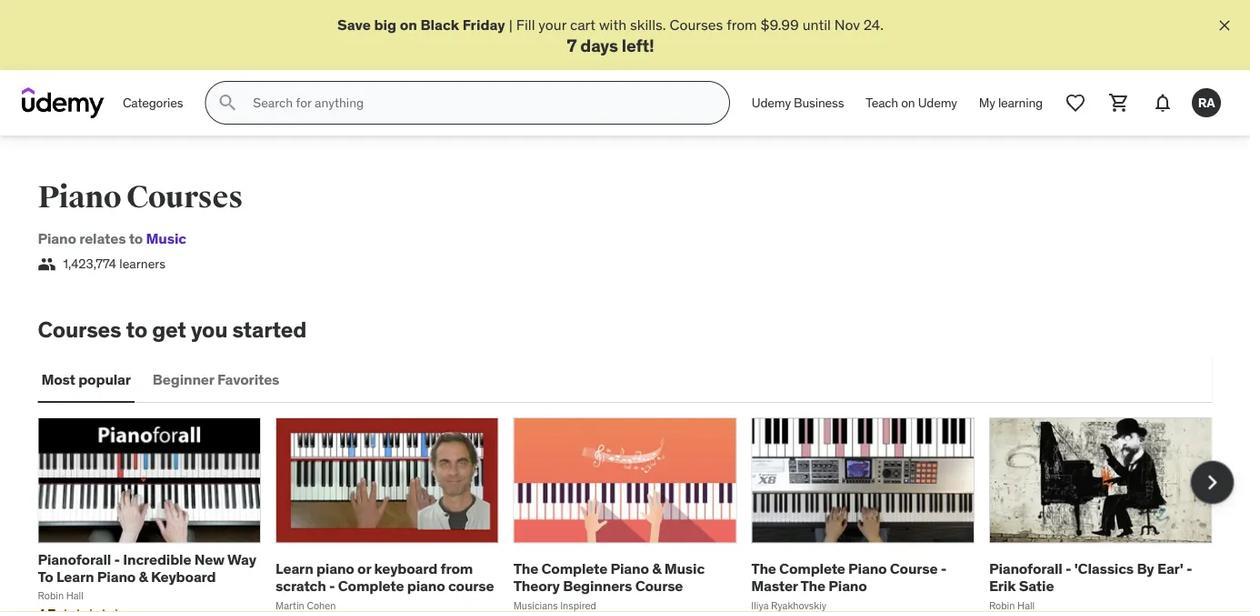 Task type: vqa. For each thing, say whether or not it's contained in the screenshot.
No notifications.
no



Task type: locate. For each thing, give the bounding box(es) containing it.
1 vertical spatial from
[[441, 559, 473, 578]]

2 horizontal spatial complete
[[779, 559, 846, 578]]

1 udemy from the left
[[752, 94, 791, 111]]

- left incredible
[[114, 550, 120, 568]]

shopping cart with 0 items image
[[1109, 92, 1130, 114]]

from inside learn piano or keyboard from scratch - complete piano course
[[441, 559, 473, 578]]

1 horizontal spatial music
[[665, 559, 705, 578]]

keyboard
[[151, 567, 216, 586]]

0 vertical spatial courses
[[670, 15, 723, 34]]

1 horizontal spatial udemy
[[918, 94, 957, 111]]

pianoforall left the ''classics'
[[989, 559, 1063, 578]]

courses up music "link"
[[127, 178, 243, 216]]

on right the big
[[400, 15, 417, 34]]

- left erik on the right bottom of the page
[[941, 559, 947, 578]]

pianoforall for learn
[[38, 550, 111, 568]]

piano left 'course'
[[407, 577, 445, 595]]

0 horizontal spatial courses
[[38, 316, 121, 343]]

& inside the complete piano & music theory beginners course
[[652, 559, 661, 578]]

left!
[[622, 34, 654, 56]]

complete for beginners
[[542, 559, 608, 578]]

piano inside pianoforall - incredible new way to learn piano & keyboard
[[97, 567, 136, 586]]

music right beginners
[[665, 559, 705, 578]]

&
[[652, 559, 661, 578], [139, 567, 148, 586]]

music link
[[146, 229, 186, 248]]

erik
[[989, 577, 1016, 595]]

- inside the complete piano course - master the piano
[[941, 559, 947, 578]]

1 horizontal spatial course
[[890, 559, 938, 578]]

learn
[[276, 559, 313, 578], [56, 567, 94, 586]]

udemy
[[752, 94, 791, 111], [918, 94, 957, 111]]

course
[[890, 559, 938, 578], [635, 577, 683, 595]]

1 horizontal spatial the
[[751, 559, 776, 578]]

- right scratch
[[329, 577, 335, 595]]

master
[[751, 577, 798, 595]]

ear'
[[1158, 559, 1184, 578]]

favorites
[[217, 370, 279, 388]]

get
[[152, 316, 186, 343]]

categories
[[123, 94, 183, 111]]

piano
[[316, 559, 354, 578], [407, 577, 445, 595]]

pianoforall for erik
[[989, 559, 1063, 578]]

0 horizontal spatial the
[[514, 559, 539, 578]]

0 horizontal spatial on
[[400, 15, 417, 34]]

& inside pianoforall - incredible new way to learn piano & keyboard
[[139, 567, 148, 586]]

with
[[599, 15, 627, 34]]

0 horizontal spatial learn
[[56, 567, 94, 586]]

complete inside learn piano or keyboard from scratch - complete piano course
[[338, 577, 404, 595]]

complete for the
[[779, 559, 846, 578]]

udemy left business
[[752, 94, 791, 111]]

- inside learn piano or keyboard from scratch - complete piano course
[[329, 577, 335, 595]]

on right teach
[[901, 94, 915, 111]]

fill
[[516, 15, 535, 34]]

days
[[581, 34, 618, 56]]

the inside the complete piano & music theory beginners course
[[514, 559, 539, 578]]

the
[[514, 559, 539, 578], [751, 559, 776, 578], [801, 577, 826, 595]]

& right beginners
[[652, 559, 661, 578]]

courses
[[670, 15, 723, 34], [127, 178, 243, 216], [38, 316, 121, 343]]

0 horizontal spatial pianoforall
[[38, 550, 111, 568]]

1 horizontal spatial piano
[[407, 577, 445, 595]]

complete inside the complete piano course - master the piano
[[779, 559, 846, 578]]

0 horizontal spatial &
[[139, 567, 148, 586]]

pianoforall inside pianoforall - 'classics by ear' - erik satie
[[989, 559, 1063, 578]]

course left erik on the right bottom of the page
[[890, 559, 938, 578]]

learners
[[119, 256, 166, 272]]

the for master
[[751, 559, 776, 578]]

-
[[114, 550, 120, 568], [941, 559, 947, 578], [1066, 559, 1072, 578], [1187, 559, 1193, 578], [329, 577, 335, 595]]

new
[[194, 550, 225, 568]]

0 horizontal spatial complete
[[338, 577, 404, 595]]

my
[[979, 94, 996, 111]]

notifications image
[[1152, 92, 1174, 114]]

pianoforall
[[38, 550, 111, 568], [989, 559, 1063, 578]]

1 vertical spatial music
[[665, 559, 705, 578]]

1 vertical spatial courses
[[127, 178, 243, 216]]

by
[[1137, 559, 1155, 578]]

0 vertical spatial to
[[129, 229, 143, 248]]

2 vertical spatial courses
[[38, 316, 121, 343]]

music
[[146, 229, 186, 248], [665, 559, 705, 578]]

$9.99
[[761, 15, 799, 34]]

on
[[400, 15, 417, 34], [901, 94, 915, 111]]

pianoforall left incredible
[[38, 550, 111, 568]]

the complete piano & music theory beginners course
[[514, 559, 705, 595]]

to
[[129, 229, 143, 248], [126, 316, 147, 343]]

& left keyboard
[[139, 567, 148, 586]]

complete
[[542, 559, 608, 578], [779, 559, 846, 578], [338, 577, 404, 595]]

ra
[[1198, 94, 1215, 111]]

from
[[727, 15, 757, 34], [441, 559, 473, 578]]

1 horizontal spatial complete
[[542, 559, 608, 578]]

0 vertical spatial on
[[400, 15, 417, 34]]

courses up most popular
[[38, 316, 121, 343]]

udemy left the 'my'
[[918, 94, 957, 111]]

1 horizontal spatial on
[[901, 94, 915, 111]]

1 horizontal spatial learn
[[276, 559, 313, 578]]

music inside the complete piano & music theory beginners course
[[665, 559, 705, 578]]

learn right to
[[56, 567, 94, 586]]

0 horizontal spatial music
[[146, 229, 186, 248]]

my learning link
[[968, 81, 1054, 125]]

courses to get you started
[[38, 316, 307, 343]]

2 udemy from the left
[[918, 94, 957, 111]]

1 horizontal spatial from
[[727, 15, 757, 34]]

1 horizontal spatial pianoforall
[[989, 559, 1063, 578]]

to left 'get'
[[126, 316, 147, 343]]

black
[[421, 15, 459, 34]]

the complete piano & music theory beginners course link
[[514, 559, 705, 595]]

to up learners
[[129, 229, 143, 248]]

complete inside the complete piano & music theory beginners course
[[542, 559, 608, 578]]

0 horizontal spatial udemy
[[752, 94, 791, 111]]

way
[[227, 550, 256, 568]]

0 horizontal spatial from
[[441, 559, 473, 578]]

piano left or
[[316, 559, 354, 578]]

close image
[[1216, 16, 1234, 35]]

small image
[[38, 255, 56, 273]]

course right beginners
[[635, 577, 683, 595]]

1 horizontal spatial &
[[652, 559, 661, 578]]

0 horizontal spatial piano
[[316, 559, 354, 578]]

learn inside pianoforall - incredible new way to learn piano & keyboard
[[56, 567, 94, 586]]

piano courses
[[38, 178, 243, 216]]

0 vertical spatial from
[[727, 15, 757, 34]]

teach
[[866, 94, 899, 111]]

learn right "way"
[[276, 559, 313, 578]]

piano
[[38, 178, 121, 216], [38, 229, 76, 248], [611, 559, 649, 578], [849, 559, 887, 578], [97, 567, 136, 586], [829, 577, 867, 595]]

categories button
[[112, 81, 194, 125]]

your
[[539, 15, 567, 34]]

pianoforall inside pianoforall - incredible new way to learn piano & keyboard
[[38, 550, 111, 568]]

from left $9.99
[[727, 15, 757, 34]]

pianoforall - 'classics by ear' - erik satie
[[989, 559, 1193, 595]]

from right the keyboard
[[441, 559, 473, 578]]

most popular
[[41, 370, 131, 388]]

1 horizontal spatial courses
[[127, 178, 243, 216]]

0 horizontal spatial course
[[635, 577, 683, 595]]

music up learners
[[146, 229, 186, 248]]

learning
[[998, 94, 1043, 111]]

piano inside the complete piano & music theory beginners course
[[611, 559, 649, 578]]

2 horizontal spatial courses
[[670, 15, 723, 34]]

wishlist image
[[1065, 92, 1087, 114]]

0 vertical spatial music
[[146, 229, 186, 248]]

courses right skills.
[[670, 15, 723, 34]]

popular
[[78, 370, 131, 388]]

save
[[337, 15, 371, 34]]

nov
[[835, 15, 860, 34]]

- inside pianoforall - incredible new way to learn piano & keyboard
[[114, 550, 120, 568]]

- right ear'
[[1187, 559, 1193, 578]]



Task type: describe. For each thing, give the bounding box(es) containing it.
business
[[794, 94, 844, 111]]

1 vertical spatial on
[[901, 94, 915, 111]]

relates
[[79, 229, 126, 248]]

pianoforall - 'classics by ear' - erik satie link
[[989, 559, 1193, 595]]

friday
[[463, 15, 505, 34]]

the complete piano course - master the piano
[[751, 559, 947, 595]]

the for theory
[[514, 559, 539, 578]]

carousel element
[[38, 418, 1235, 612]]

learn piano or keyboard from scratch - complete piano course
[[276, 559, 494, 595]]

beginner favorites
[[153, 370, 279, 388]]

save big on black friday | fill your cart with skills. courses from $9.99 until nov 24. 7 days left!
[[337, 15, 884, 56]]

pianoforall - incredible new way to learn piano & keyboard
[[38, 550, 256, 586]]

from inside save big on black friday | fill your cart with skills. courses from $9.99 until nov 24. 7 days left!
[[727, 15, 757, 34]]

pianoforall - incredible new way to learn piano & keyboard link
[[38, 550, 256, 586]]

scratch
[[276, 577, 326, 595]]

started
[[232, 316, 307, 343]]

learn inside learn piano or keyboard from scratch - complete piano course
[[276, 559, 313, 578]]

udemy business link
[[741, 81, 855, 125]]

on inside save big on black friday | fill your cart with skills. courses from $9.99 until nov 24. 7 days left!
[[400, 15, 417, 34]]

7
[[567, 34, 577, 56]]

theory
[[514, 577, 560, 595]]

cart
[[570, 15, 596, 34]]

teach on udemy
[[866, 94, 957, 111]]

next image
[[1198, 468, 1227, 497]]

learn piano or keyboard from scratch - complete piano course link
[[276, 559, 494, 595]]

piano relates to music
[[38, 229, 186, 248]]

2 horizontal spatial the
[[801, 577, 826, 595]]

skills.
[[630, 15, 666, 34]]

course
[[448, 577, 494, 595]]

24.
[[864, 15, 884, 34]]

big
[[374, 15, 397, 34]]

beginner
[[153, 370, 214, 388]]

course inside the complete piano course - master the piano
[[890, 559, 938, 578]]

teach on udemy link
[[855, 81, 968, 125]]

courses inside save big on black friday | fill your cart with skills. courses from $9.99 until nov 24. 7 days left!
[[670, 15, 723, 34]]

my learning
[[979, 94, 1043, 111]]

1 vertical spatial to
[[126, 316, 147, 343]]

you
[[191, 316, 228, 343]]

incredible
[[123, 550, 191, 568]]

beginner favorites button
[[149, 358, 283, 401]]

satie
[[1019, 577, 1054, 595]]

beginners
[[563, 577, 632, 595]]

most
[[41, 370, 75, 388]]

'classics
[[1075, 559, 1134, 578]]

Search for anything text field
[[249, 87, 707, 118]]

|
[[509, 15, 513, 34]]

most popular button
[[38, 358, 134, 401]]

- left the ''classics'
[[1066, 559, 1072, 578]]

keyboard
[[374, 559, 438, 578]]

the complete piano course - master the piano link
[[751, 559, 947, 595]]

ra link
[[1185, 81, 1229, 125]]

1,423,774 learners
[[63, 256, 166, 272]]

udemy image
[[22, 87, 105, 118]]

course inside the complete piano & music theory beginners course
[[635, 577, 683, 595]]

1,423,774
[[63, 256, 116, 272]]

to
[[38, 567, 53, 586]]

until
[[803, 15, 831, 34]]

submit search image
[[217, 92, 239, 114]]

or
[[357, 559, 371, 578]]

udemy business
[[752, 94, 844, 111]]



